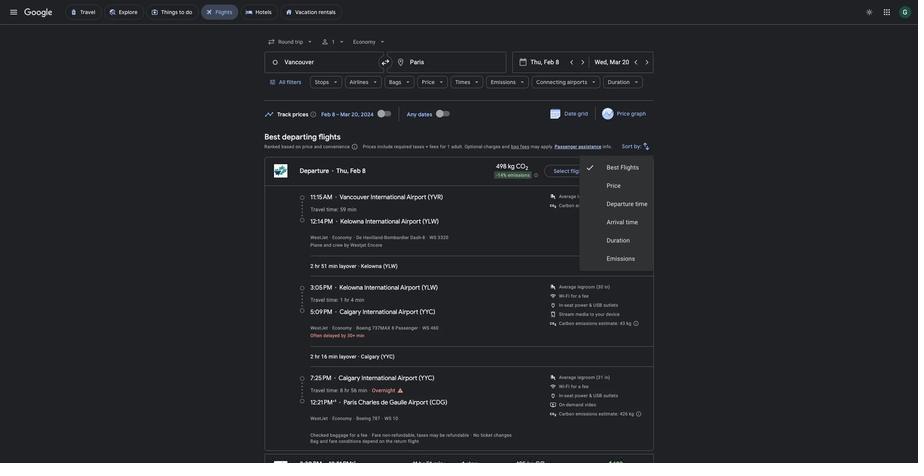 Task type: locate. For each thing, give the bounding box(es) containing it.
hr left 4
[[345, 297, 350, 303]]

fi up on-
[[566, 384, 570, 390]]

calgary international airport ( yyc )
[[340, 309, 436, 316], [339, 375, 435, 382]]

477 US dollars text field
[[610, 164, 623, 171]]

estimate: left 29
[[599, 203, 619, 208]]

economy up crew
[[332, 235, 352, 240]]

1 vertical spatial emissions
[[607, 255, 636, 263]]

Return text field
[[595, 52, 630, 73]]

carbon for carbon emissions estimate: 43 kg
[[559, 321, 575, 326]]

2 vertical spatial 2
[[311, 354, 314, 360]]

baggage
[[330, 433, 349, 438]]

fees right bag
[[521, 144, 530, 150]]

airport for 3:05 pm
[[401, 284, 420, 292]]

yvr
[[430, 194, 441, 201]]

0 vertical spatial fi
[[566, 294, 570, 299]]

seat up demand
[[565, 393, 574, 399]]

wi- up 'stream'
[[559, 294, 566, 299]]

0 vertical spatial fee
[[582, 294, 589, 299]]

duration down return 'text field'
[[608, 79, 630, 86]]

in-seat power & usb outlets up video
[[559, 393, 619, 399]]

calgary down 737max
[[361, 354, 380, 360]]

estimate: down "device"
[[599, 321, 619, 326]]

wi-fi for a fee down average legroom (31 in)
[[559, 384, 589, 390]]

None text field
[[387, 52, 507, 73]]

refundable,
[[392, 433, 416, 438]]

1 vertical spatial kelowna international airport ( ylw )
[[340, 284, 438, 292]]

1 average legroom (30 in) from the top
[[559, 194, 611, 199]]

power up on-demand video
[[575, 393, 588, 399]]

1 vertical spatial wi-
[[559, 384, 566, 390]]

kg for carbon emissions estimate: 426 kg
[[630, 412, 635, 417]]

in) right (31
[[605, 375, 611, 380]]

1 vertical spatial average legroom (30 in)
[[559, 285, 611, 290]]

layover down 30+
[[339, 354, 357, 360]]

0 vertical spatial calgary international airport ( yyc )
[[340, 309, 436, 316]]

2 vertical spatial time:
[[327, 388, 339, 394]]

1 vertical spatial economy
[[332, 326, 352, 331]]

2 outlets from the top
[[604, 393, 619, 399]]

fi for average legroom (30 in)
[[566, 294, 570, 299]]

2 in) from the top
[[605, 285, 611, 290]]

2 for kelowna international airport ( ylw )
[[311, 354, 314, 360]]

taxes for +
[[413, 144, 425, 150]]

426
[[620, 412, 628, 417]]

carbon emissions estimate: 29 kg
[[559, 203, 632, 208]]

international for 3:05 pm
[[365, 284, 399, 292]]

ylw
[[425, 218, 437, 226], [385, 263, 396, 269], [424, 284, 436, 292]]

legroom left (31
[[578, 375, 596, 380]]

0 vertical spatial taxes
[[413, 144, 425, 150]]

1 vertical spatial calgary
[[361, 354, 380, 360]]

498
[[496, 163, 507, 171]]

ws left '460'
[[423, 326, 430, 331]]

may left apply. on the top of page
[[531, 144, 540, 150]]

1 vertical spatial by
[[341, 333, 346, 339]]

average legroom (30 in) up media
[[559, 285, 611, 290]]

1 inside the 12:21 pm + 1
[[335, 399, 337, 404]]

kg right the 426
[[630, 412, 635, 417]]

 image for travel time: 8 hr 56 min
[[369, 388, 371, 394]]

None text field
[[265, 52, 384, 73]]

taxes for may
[[417, 433, 429, 438]]

best flights
[[607, 164, 640, 171]]

Departure time: 7:25 PM. text field
[[311, 375, 332, 382]]

price button
[[418, 73, 448, 91]]

calgary up "56"
[[339, 375, 360, 382]]

None field
[[265, 35, 317, 49], [350, 35, 389, 49], [265, 35, 317, 49], [350, 35, 389, 49]]

taxes right the required
[[413, 144, 425, 150]]

2 estimate: from the top
[[599, 321, 619, 326]]

1 seat from the top
[[565, 303, 574, 308]]

min right 59
[[348, 207, 357, 213]]

boeing for charles
[[356, 416, 371, 422]]

emissions down stream media to your device
[[576, 321, 598, 326]]

passenger right apply. on the top of page
[[555, 144, 578, 150]]

4
[[351, 297, 354, 303]]

travel down 3:05 pm
[[311, 297, 325, 303]]

0 vertical spatial economy
[[332, 235, 352, 240]]

no
[[474, 433, 480, 438]]

1 horizontal spatial +
[[426, 144, 429, 150]]

1 power from the top
[[575, 303, 588, 308]]

1 vertical spatial usb
[[594, 393, 603, 399]]

None search field
[[265, 33, 654, 101]]

by left 30+
[[341, 333, 346, 339]]

travel down 11:15 am text box
[[311, 207, 325, 213]]

3 carbon from the top
[[559, 412, 575, 417]]

1 in) from the top
[[605, 194, 611, 199]]

1 vertical spatial wi-fi for a fee
[[559, 384, 589, 390]]

2
[[526, 165, 529, 172], [311, 263, 314, 269], [311, 354, 314, 360]]

3 time: from the top
[[327, 388, 339, 394]]

2 vertical spatial yyc
[[421, 375, 433, 382]]

0 vertical spatial  image
[[332, 167, 334, 175]]

flight details. leaves vancouver international airport at 11:15 am on thursday, february 8 and arrives at paris charles de gaulle airport at 12:21 pm on friday, february 9. image
[[636, 167, 645, 176]]

carbon emissions estimate: 426 kilograms element
[[559, 412, 635, 417]]

0 vertical spatial average
[[559, 194, 577, 199]]

in- for stream
[[559, 303, 565, 308]]

3 economy from the top
[[332, 416, 352, 422]]

 image
[[332, 167, 334, 175], [471, 433, 472, 438]]

+ down travel time: 8 hr 56 min
[[333, 399, 335, 404]]

power for media
[[575, 303, 588, 308]]

kelowna for 12:14 pm
[[341, 218, 364, 226]]

departure
[[300, 167, 329, 175], [607, 201, 634, 208]]

0 vertical spatial outlets
[[604, 303, 619, 308]]

1 travel from the top
[[311, 207, 325, 213]]

3 average from the top
[[559, 375, 577, 380]]

1 vertical spatial outlets
[[604, 393, 619, 399]]

1 fi from the top
[[566, 294, 570, 299]]

emissions right times popup button
[[491, 79, 516, 86]]

0 vertical spatial &
[[590, 303, 593, 308]]

2 layover from the top
[[339, 354, 357, 360]]

average legroom (30 in) up carbon emissions estimate: 29 kg
[[559, 194, 611, 199]]

swap origin and destination. image
[[381, 58, 390, 67]]

1 economy from the top
[[332, 235, 352, 240]]

1 vertical spatial ws
[[423, 326, 430, 331]]

change appearance image
[[861, 3, 879, 21]]

travel
[[311, 207, 325, 213], [311, 297, 325, 303], [311, 388, 325, 394]]

seat
[[565, 303, 574, 308], [565, 393, 574, 399]]

2 vertical spatial legroom
[[578, 375, 596, 380]]

calgary for 5:09 pm
[[340, 309, 361, 316]]

2 carbon from the top
[[559, 321, 575, 326]]

0 vertical spatial in)
[[605, 194, 611, 199]]

stops button
[[311, 73, 342, 91]]

wi-fi for a fee for average legroom (31 in)
[[559, 384, 589, 390]]

fi up 'stream'
[[566, 294, 570, 299]]

carbon down 'stream'
[[559, 321, 575, 326]]

average for kelowna international airport ( ylw )
[[559, 285, 577, 290]]

all
[[279, 79, 285, 86]]

 image left ws 460
[[420, 326, 421, 331]]

1 vertical spatial legroom
[[578, 285, 596, 290]]

0 vertical spatial emissions
[[491, 79, 516, 86]]

fare
[[329, 439, 338, 444]]

feb right thu,
[[350, 167, 361, 175]]

492 US dollars text field
[[609, 461, 623, 463]]

legroom for vancouver international airport ( yvr )
[[578, 194, 596, 199]]

1 carbon from the top
[[559, 203, 575, 208]]

2 up -14% emissions
[[526, 165, 529, 172]]

0 vertical spatial feb
[[322, 111, 331, 118]]

1 legroom from the top
[[578, 194, 596, 199]]

time:
[[327, 207, 339, 213], [327, 297, 339, 303], [327, 388, 339, 394]]

price left graph
[[618, 110, 631, 117]]

2 wi-fi for a fee from the top
[[559, 384, 589, 390]]

time: for 5:09 pm
[[327, 297, 339, 303]]

vancouver international airport ( yvr )
[[340, 194, 443, 201]]

1 (30 from the top
[[597, 194, 604, 199]]

hr left 51
[[315, 263, 320, 269]]

1 wi-fi for a fee from the top
[[559, 294, 589, 299]]

usb up the your
[[594, 303, 603, 308]]

0 vertical spatial ws
[[430, 235, 437, 240]]

for up 'stream'
[[571, 294, 577, 299]]

1 button
[[318, 33, 349, 51]]

price inside popup button
[[422, 79, 435, 86]]

fee for (31
[[582, 384, 589, 390]]

hr left 16
[[315, 354, 320, 360]]

price graph button
[[598, 107, 653, 121]]

de
[[381, 399, 388, 407]]

best
[[265, 132, 280, 142], [607, 164, 620, 171]]

on left price
[[296, 144, 301, 150]]

any dates
[[407, 111, 433, 118]]

1 horizontal spatial emissions
[[607, 255, 636, 263]]

0 vertical spatial usb
[[594, 303, 603, 308]]

a for media
[[579, 294, 581, 299]]

1 vertical spatial price
[[618, 110, 631, 117]]

8 for thu, feb 8
[[362, 167, 366, 175]]

&
[[590, 303, 593, 308], [590, 393, 593, 399]]

1 vertical spatial in-seat power & usb outlets
[[559, 393, 619, 399]]

& up stream media to your device
[[590, 303, 593, 308]]

average for vancouver international airport ( yvr )
[[559, 194, 577, 199]]

1 time: from the top
[[327, 207, 339, 213]]

gaulle
[[390, 399, 407, 407]]

fee
[[582, 294, 589, 299], [582, 384, 589, 390], [361, 433, 368, 438]]

1 horizontal spatial may
[[531, 144, 540, 150]]

(30 up the your
[[597, 285, 604, 290]]

2 vertical spatial price
[[607, 182, 621, 189]]

0 vertical spatial wi-fi for a fee
[[559, 294, 589, 299]]

seat up 'stream'
[[565, 303, 574, 308]]

0 vertical spatial westjet
[[311, 235, 328, 240]]

departure up arrival time at the right of the page
[[607, 201, 634, 208]]

departure inside select your sort order. menu
[[607, 201, 634, 208]]

in-seat power & usb outlets for to
[[559, 303, 619, 308]]

average up on-
[[559, 375, 577, 380]]

1 westjet from the top
[[311, 235, 328, 240]]

by right crew
[[344, 243, 349, 248]]

wi-fi for a fee up 'stream'
[[559, 294, 589, 299]]

0 vertical spatial may
[[531, 144, 540, 150]]

westjet up often
[[311, 326, 328, 331]]

3 westjet from the top
[[311, 416, 328, 422]]

total duration 11 hr 51 min. element
[[413, 461, 463, 463]]

0 vertical spatial kelowna
[[341, 218, 364, 226]]

0 vertical spatial time
[[636, 201, 648, 208]]

 image left calgary ( yyc ) at the bottom left of page
[[358, 354, 360, 360]]

kg up -14% emissions
[[508, 163, 515, 171]]

international up overnight
[[362, 375, 397, 382]]

1 boeing from the top
[[356, 326, 371, 331]]

1 average from the top
[[559, 194, 577, 199]]

2 inside 498 kg co 2
[[526, 165, 529, 172]]

(30 up carbon emissions estimate: 29 kilograms element
[[597, 194, 604, 199]]

bags button
[[385, 73, 415, 91]]

passenger left ws 460
[[396, 326, 418, 331]]

fee down average legroom (31 in)
[[582, 384, 589, 390]]

3:05 pm
[[311, 284, 332, 292]]

de
[[356, 235, 362, 240]]

kg for carbon emissions estimate: 43 kg
[[627, 321, 632, 326]]

0 horizontal spatial may
[[430, 433, 439, 438]]

2 left 51
[[311, 263, 314, 269]]

0 vertical spatial duration
[[608, 79, 630, 86]]

carbon emissions estimate: 29 kilograms element
[[559, 203, 632, 208]]

carbon down on-
[[559, 412, 575, 417]]

2 average from the top
[[559, 285, 577, 290]]

1 vertical spatial on
[[380, 439, 385, 444]]

2 vertical spatial travel
[[311, 388, 325, 394]]

ranked
[[265, 144, 280, 150]]

2 legroom from the top
[[578, 285, 596, 290]]

time
[[636, 201, 648, 208], [626, 219, 639, 226]]

international for 11:15 am
[[371, 194, 406, 201]]

0 horizontal spatial emissions
[[491, 79, 516, 86]]

 image left kelowna ( ylw )
[[358, 263, 360, 269]]

1 vertical spatial departure
[[607, 201, 634, 208]]

ws for yyc
[[423, 326, 430, 331]]

wi-
[[559, 294, 566, 299], [559, 384, 566, 390]]

power for demand
[[575, 393, 588, 399]]

yyc down boeing 737max 8 passenger at the left bottom of the page
[[383, 354, 393, 360]]

2 vertical spatial ws
[[385, 416, 392, 422]]

1 horizontal spatial flight
[[571, 168, 584, 175]]

2 & from the top
[[590, 393, 593, 399]]

bags
[[389, 79, 402, 86]]

1 & from the top
[[590, 303, 593, 308]]

& for video
[[590, 393, 593, 399]]

1 in-seat power & usb outlets from the top
[[559, 303, 619, 308]]

787
[[372, 416, 380, 422]]

average legroom (30 in)
[[559, 194, 611, 199], [559, 285, 611, 290]]

2 westjet from the top
[[311, 326, 328, 331]]

0 vertical spatial layover
[[339, 263, 357, 269]]

1 vertical spatial a
[[579, 384, 581, 390]]

best inside radio item
[[607, 164, 620, 171]]

in) up carbon emissions estimate: 29 kilograms element
[[605, 194, 611, 199]]

in- up 'stream'
[[559, 303, 565, 308]]

0 horizontal spatial on
[[296, 144, 301, 150]]

layover down plane and crew by westjet encore
[[339, 263, 357, 269]]

kelowna for 3:05 pm
[[340, 284, 363, 292]]

1 vertical spatial ylw
[[385, 263, 396, 269]]

2 boeing from the top
[[356, 416, 371, 422]]

flight down fare non-refundable, taxes may be refundable
[[408, 439, 419, 444]]

yyc up ws 460
[[422, 309, 434, 316]]

2 fi from the top
[[566, 384, 570, 390]]

main menu image
[[9, 8, 18, 17]]

adult.
[[452, 144, 464, 150]]

select flight button
[[545, 162, 594, 180]]

on-
[[559, 403, 567, 408]]

departure for departure
[[300, 167, 329, 175]]

0 vertical spatial passenger
[[555, 144, 578, 150]]

1 vertical spatial carbon
[[559, 321, 575, 326]]

wi- for average legroom (31 in)
[[559, 384, 566, 390]]

1 vertical spatial average
[[559, 285, 577, 290]]

fi for average legroom (31 in)
[[566, 384, 570, 390]]

average down select flight button
[[559, 194, 577, 199]]

in) up "device"
[[605, 285, 611, 290]]

checked baggage for a fee
[[311, 433, 368, 438]]

and
[[314, 144, 322, 150], [502, 144, 510, 150], [324, 243, 332, 248], [320, 439, 328, 444]]

min right 51
[[329, 263, 338, 269]]

fee for (30
[[582, 294, 589, 299]]

1 inside 1 popup button
[[332, 39, 335, 45]]

1 horizontal spatial fees
[[521, 144, 530, 150]]

0 vertical spatial kelowna international airport ( ylw )
[[341, 218, 439, 226]]

0 horizontal spatial fees
[[430, 144, 439, 150]]

0 vertical spatial best
[[265, 132, 280, 142]]

1 vertical spatial estimate:
[[599, 321, 619, 326]]

time: left 59
[[327, 207, 339, 213]]

2 time: from the top
[[327, 297, 339, 303]]

legroom for kelowna international airport ( ylw )
[[578, 285, 596, 290]]

based
[[282, 144, 295, 150]]

dash-
[[411, 235, 423, 240]]

2 vertical spatial ylw
[[424, 284, 436, 292]]

legroom up stream media to your device
[[578, 285, 596, 290]]

1 vertical spatial layover
[[339, 354, 357, 360]]

economy up baggage at the left bottom of page
[[332, 416, 352, 422]]

a down average legroom (31 in)
[[579, 384, 581, 390]]

leaves vancouver international airport at 3:30 pm on thursday, february 8 and arrives at paris charles de gaulle airport at 12:21 pm on friday, february 9. element
[[300, 460, 356, 463]]

1 wi- from the top
[[559, 294, 566, 299]]

boeing left 737max
[[356, 326, 371, 331]]

taxes right refundable,
[[417, 433, 429, 438]]

2 vertical spatial economy
[[332, 416, 352, 422]]

8 left "56"
[[340, 388, 343, 394]]

travel time: 59 min
[[311, 207, 357, 213]]

best up the ranked
[[265, 132, 280, 142]]

0 horizontal spatial feb
[[322, 111, 331, 118]]

kg
[[508, 163, 515, 171], [627, 203, 632, 208], [627, 321, 632, 326], [630, 412, 635, 417]]

legroom up carbon emissions estimate: 29 kilograms element
[[578, 194, 596, 199]]

1 usb from the top
[[594, 303, 603, 308]]

yyc up cdg at the bottom left of the page
[[421, 375, 433, 382]]

time: up the 12:21 pm + 1
[[327, 388, 339, 394]]

carbon down "select flight"
[[559, 203, 575, 208]]

2 vertical spatial calgary
[[339, 375, 360, 382]]

1 horizontal spatial  image
[[471, 433, 472, 438]]

1 vertical spatial best
[[607, 164, 620, 171]]

1 layover from the top
[[339, 263, 357, 269]]

departure down price
[[300, 167, 329, 175]]

1 vertical spatial power
[[575, 393, 588, 399]]

1 horizontal spatial departure
[[607, 201, 634, 208]]

plane
[[311, 243, 323, 248]]

1 vertical spatial travel
[[311, 297, 325, 303]]

on left the
[[380, 439, 385, 444]]

graph
[[632, 110, 647, 117]]

carbon emissions estimate: 426 kg
[[559, 412, 635, 417]]

kelowna international airport ( ylw ) for 12:14 pm
[[341, 218, 439, 226]]

boeing 737max 8 passenger
[[356, 326, 418, 331]]

1 outlets from the top
[[604, 303, 619, 308]]

kelowna international airport ( ylw ) down kelowna ( ylw )
[[340, 284, 438, 292]]

kelowna up 4
[[340, 284, 363, 292]]

calgary international airport ( yyc ) up boeing 737max 8 passenger at the left bottom of the page
[[340, 309, 436, 316]]

outlets for on-demand video
[[604, 393, 619, 399]]

1 in- from the top
[[559, 303, 565, 308]]

1 vertical spatial time:
[[327, 297, 339, 303]]

emissions
[[508, 173, 530, 178], [576, 203, 598, 208], [576, 321, 598, 326], [576, 412, 598, 417]]

 image up charles
[[369, 388, 371, 394]]

fee up bag and fare conditions depend on the return flight
[[361, 433, 368, 438]]

2 power from the top
[[575, 393, 588, 399]]

2 usb from the top
[[594, 393, 603, 399]]

in- up on-
[[559, 393, 565, 399]]

2 vertical spatial westjet
[[311, 416, 328, 422]]

carbon emissions estimate: 43 kilograms element
[[559, 321, 632, 326]]

international up 737max
[[363, 309, 398, 316]]

2 vertical spatial in)
[[605, 375, 611, 380]]

may
[[531, 144, 540, 150], [430, 433, 439, 438]]

1 vertical spatial boeing
[[356, 416, 371, 422]]

westjet up plane
[[311, 235, 328, 240]]

airport for 5:09 pm
[[399, 309, 419, 316]]

1 vertical spatial &
[[590, 393, 593, 399]]

29
[[620, 203, 626, 208]]

learn more about tracked prices image
[[310, 111, 317, 118]]

+ inside the 12:21 pm + 1
[[333, 399, 335, 404]]

calgary down 4
[[340, 309, 361, 316]]

carbon for carbon emissions estimate: 29 kg
[[559, 203, 575, 208]]

cdg
[[432, 399, 446, 407]]

1
[[332, 39, 335, 45], [448, 144, 450, 150], [340, 297, 343, 303], [335, 399, 337, 404]]

2 travel from the top
[[311, 297, 325, 303]]

1 vertical spatial calgary international airport ( yyc )
[[339, 375, 435, 382]]

time: for 12:14 pm
[[327, 207, 339, 213]]

usb
[[594, 303, 603, 308], [594, 393, 603, 399]]

0 vertical spatial legroom
[[578, 194, 596, 199]]

0 vertical spatial departure
[[300, 167, 329, 175]]

1 vertical spatial seat
[[565, 393, 574, 399]]

the
[[386, 439, 393, 444]]

2 (30 from the top
[[597, 285, 604, 290]]

ylw for 3:05 pm
[[424, 284, 436, 292]]

layover
[[339, 263, 357, 269], [339, 354, 357, 360]]

0 horizontal spatial passenger
[[396, 326, 418, 331]]

a for demand
[[579, 384, 581, 390]]

Departure text field
[[531, 52, 566, 73]]

0 vertical spatial +
[[426, 144, 429, 150]]

international
[[371, 194, 406, 201], [366, 218, 400, 226], [365, 284, 399, 292], [363, 309, 398, 316], [362, 375, 397, 382]]

3320
[[438, 235, 449, 240]]

& for to
[[590, 303, 593, 308]]

select flight
[[554, 168, 584, 175]]

changes
[[494, 433, 512, 438]]

emissions for carbon emissions estimate: 29 kg
[[576, 203, 598, 208]]

3 estimate: from the top
[[599, 412, 619, 417]]

stream
[[559, 312, 575, 317]]

2 in-seat power & usb outlets from the top
[[559, 393, 619, 399]]

8 for boeing 737max 8 passenger
[[392, 326, 395, 331]]

all filters
[[279, 79, 301, 86]]

time for arrival time
[[626, 219, 639, 226]]

43
[[620, 321, 626, 326]]

1 vertical spatial +
[[333, 399, 335, 404]]

2 average legroom (30 in) from the top
[[559, 285, 611, 290]]

2 in- from the top
[[559, 393, 565, 399]]

westjet down '12:21 pm'
[[311, 416, 328, 422]]

in-seat power & usb outlets up stream media to your device
[[559, 303, 619, 308]]

2 economy from the top
[[332, 326, 352, 331]]

fees
[[430, 144, 439, 150], [521, 144, 530, 150]]

1 estimate: from the top
[[599, 203, 619, 208]]

required
[[394, 144, 412, 150]]

2 vertical spatial carbon
[[559, 412, 575, 417]]

0 vertical spatial travel
[[311, 207, 325, 213]]

kelowna
[[341, 218, 364, 226], [361, 263, 382, 269], [340, 284, 363, 292]]

1 vertical spatial taxes
[[417, 433, 429, 438]]

average legroom (30 in) for vancouver international airport ( yvr )
[[559, 194, 611, 199]]

kelowna international airport ( ylw ) for 3:05 pm
[[340, 284, 438, 292]]

0 vertical spatial calgary
[[340, 309, 361, 316]]

2 wi- from the top
[[559, 384, 566, 390]]

0 horizontal spatial +
[[333, 399, 335, 404]]

2 vertical spatial estimate:
[[599, 412, 619, 417]]

1 horizontal spatial best
[[607, 164, 620, 171]]

1 horizontal spatial on
[[380, 439, 385, 444]]

taxes
[[413, 144, 425, 150], [417, 433, 429, 438]]

2 seat from the top
[[565, 393, 574, 399]]

estimate: for 426
[[599, 412, 619, 417]]

duration inside select your sort order. menu
[[607, 237, 631, 244]]

return
[[394, 439, 407, 444]]

1 vertical spatial 2
[[311, 263, 314, 269]]

0 vertical spatial power
[[575, 303, 588, 308]]

0 vertical spatial average legroom (30 in)
[[559, 194, 611, 199]]

 image
[[358, 263, 360, 269], [420, 326, 421, 331], [358, 354, 360, 360], [369, 388, 371, 394], [369, 433, 371, 438]]



Task type: describe. For each thing, give the bounding box(es) containing it.
ticket
[[481, 433, 493, 438]]

prices include required taxes + fees for 1 adult. optional charges and bag fees may apply. passenger assistance
[[363, 144, 602, 150]]

and left bag
[[502, 144, 510, 150]]

departing
[[282, 132, 317, 142]]

price
[[302, 144, 313, 150]]

times button
[[451, 73, 484, 91]]

thu, feb 8
[[337, 167, 366, 175]]

usb for video
[[594, 393, 603, 399]]

plane and crew by westjet encore
[[311, 243, 383, 248]]

your
[[596, 312, 605, 317]]

12:21 pm
[[311, 399, 333, 407]]

duration inside popup button
[[608, 79, 630, 86]]

10
[[393, 416, 398, 422]]

apply.
[[541, 144, 554, 150]]

layover for calgary
[[339, 354, 357, 360]]

in) for kelowna international airport ( ylw )
[[605, 285, 611, 290]]

none text field inside search box
[[387, 52, 507, 73]]

(31
[[597, 375, 604, 380]]

non-
[[383, 433, 392, 438]]

time for departure time
[[636, 201, 648, 208]]

economy for paris charles de gaulle airport
[[332, 416, 352, 422]]

59
[[340, 207, 346, 213]]

51
[[321, 263, 328, 269]]

737max
[[372, 326, 391, 331]]

 image for 2 hr 16 min layover
[[358, 354, 360, 360]]

feb 8 – mar 20, 2024
[[322, 111, 374, 118]]

in- for on-
[[559, 393, 565, 399]]

airport for 11:15 am
[[407, 194, 427, 201]]

and down checked
[[320, 439, 328, 444]]

Arrival time: 12:21 PM on  Friday, February 9. text field
[[329, 460, 356, 463]]

calgary ( yyc )
[[361, 354, 395, 360]]

track
[[278, 111, 291, 118]]

ws for ylw
[[430, 235, 437, 240]]

prices
[[363, 144, 376, 150]]

carbon emissions estimate: 43 kg
[[559, 321, 632, 326]]

56
[[351, 388, 357, 394]]

international for 7:25 pm
[[362, 375, 397, 382]]

fare
[[372, 433, 381, 438]]

wi- for average legroom (30 in)
[[559, 294, 566, 299]]

12:14 pm
[[311, 218, 333, 226]]

emissions for carbon emissions estimate: 43 kg
[[576, 321, 598, 326]]

7:25 pm
[[311, 375, 332, 382]]

460
[[431, 326, 439, 331]]

price inside select your sort order. menu
[[607, 182, 621, 189]]

8 for travel time: 8 hr 56 min
[[340, 388, 343, 394]]

20,
[[352, 111, 360, 118]]

travel for 12:14 pm
[[311, 207, 325, 213]]

min right 30+
[[357, 333, 365, 339]]

average legroom (31 in)
[[559, 375, 611, 380]]

min right 16
[[329, 354, 338, 360]]

1 vertical spatial may
[[430, 433, 439, 438]]

track prices
[[278, 111, 309, 118]]

any
[[407, 111, 417, 118]]

best for best flights
[[607, 164, 620, 171]]

delayed
[[324, 333, 340, 339]]

departure for departure time
[[607, 201, 634, 208]]

2 vertical spatial fee
[[361, 433, 368, 438]]

emissions inside select your sort order. menu
[[607, 255, 636, 263]]

0 vertical spatial on
[[296, 144, 301, 150]]

 image for checked baggage for a fee
[[369, 433, 371, 438]]

bombardier
[[385, 235, 409, 240]]

emissions inside popup button
[[491, 79, 516, 86]]

carbon for carbon emissions estimate: 426 kg
[[559, 412, 575, 417]]

feb inside find the best price region
[[322, 111, 331, 118]]

12:21 pm + 1
[[311, 399, 337, 407]]

calgary international airport ( yyc ) for 7:25 pm
[[339, 375, 435, 382]]

kg inside 498 kg co 2
[[508, 163, 515, 171]]

Arrival time: 12:14 PM. text field
[[311, 218, 333, 226]]

min right "56"
[[359, 388, 368, 394]]

16
[[321, 354, 328, 360]]

overnight
[[372, 388, 396, 394]]

connecting
[[537, 79, 566, 86]]

international for 5:09 pm
[[363, 309, 398, 316]]

fare non-refundable, taxes may be refundable
[[372, 433, 469, 438]]

select your sort order. menu
[[580, 156, 654, 271]]

connecting airports
[[537, 79, 588, 86]]

-14% emissions
[[497, 173, 530, 178]]

(30 for vancouver international airport ( yvr )
[[597, 194, 604, 199]]

travel for 5:09 pm
[[311, 297, 325, 303]]

be
[[440, 433, 445, 438]]

westjet for 12:14 pm
[[311, 235, 328, 240]]

-
[[497, 173, 498, 178]]

hr left "56"
[[345, 388, 350, 394]]

estimate: for 29
[[599, 203, 619, 208]]

travel time: 1 hr 4 min
[[311, 297, 365, 303]]

min right 4
[[355, 297, 365, 303]]

estimate: for 43
[[599, 321, 619, 326]]

find the best price region
[[265, 104, 654, 127]]

filters
[[287, 79, 301, 86]]

3 travel from the top
[[311, 388, 325, 394]]

yyc for 7:25 pm
[[421, 375, 433, 382]]

5:09 pm
[[311, 309, 333, 316]]

yyc for 5:09 pm
[[422, 309, 434, 316]]

for down average legroom (31 in)
[[571, 384, 577, 390]]

ws for airport
[[385, 416, 392, 422]]

in-seat power & usb outlets for video
[[559, 393, 619, 399]]

ylw for 12:14 pm
[[425, 218, 437, 226]]

layover for kelowna
[[339, 263, 357, 269]]

bag
[[311, 439, 319, 444]]

outlets for stream media to your device
[[604, 303, 619, 308]]

times
[[456, 79, 471, 86]]

paris
[[344, 399, 357, 407]]

boeing 787
[[356, 416, 380, 422]]

3 in) from the top
[[605, 375, 611, 380]]

calgary international airport ( yyc ) for 5:09 pm
[[340, 309, 436, 316]]

price inside button
[[618, 110, 631, 117]]

2 hr 16 min layover
[[311, 354, 357, 360]]

average legroom (30 in) for kelowna international airport ( ylw )
[[559, 285, 611, 290]]

1 vertical spatial yyc
[[383, 354, 393, 360]]

Departure time: 11:15 AM. text field
[[311, 194, 333, 201]]

usb for to
[[594, 303, 603, 308]]

economy for kelowna international airport
[[332, 235, 352, 240]]

2024
[[361, 111, 374, 118]]

emissions down co
[[508, 173, 530, 178]]

none search field containing all filters
[[265, 33, 654, 101]]

all filters button
[[265, 73, 307, 91]]

departure time
[[607, 201, 648, 208]]

Departure time: 3:05 PM. text field
[[311, 284, 332, 292]]

best flights radio item
[[580, 159, 654, 177]]

date grid
[[565, 110, 588, 117]]

Arrival time: 12:21 PM on  Friday, February 9. text field
[[311, 399, 337, 407]]

connecting airports button
[[532, 73, 601, 91]]

and left crew
[[324, 243, 332, 248]]

2 vertical spatial a
[[357, 433, 360, 438]]

0 vertical spatial by
[[344, 243, 349, 248]]

emissions button
[[487, 73, 529, 91]]

airport for 12:14 pm
[[402, 218, 421, 226]]

flight inside select flight button
[[571, 168, 584, 175]]

emissions for carbon emissions estimate: 426 kg
[[576, 412, 598, 417]]

3 legroom from the top
[[578, 375, 596, 380]]

westjet
[[351, 243, 367, 248]]

kg for carbon emissions estimate: 29 kg
[[627, 203, 632, 208]]

bag fees button
[[512, 144, 530, 150]]

flights
[[621, 164, 640, 171]]

seat for on-
[[565, 393, 574, 399]]

westjet for 5:09 pm
[[311, 326, 328, 331]]

vancouver
[[340, 194, 370, 201]]

video
[[585, 403, 597, 408]]

Arrival time: 5:09 PM. text field
[[311, 309, 333, 316]]

arrival
[[607, 219, 625, 226]]

prices
[[293, 111, 309, 118]]

include
[[378, 144, 393, 150]]

 image for 2 hr 51 min layover
[[358, 263, 360, 269]]

device
[[606, 312, 620, 317]]

learn more about ranking image
[[352, 143, 359, 150]]

for left adult.
[[440, 144, 446, 150]]

calgary for 7:25 pm
[[339, 375, 360, 382]]

demand
[[567, 403, 584, 408]]

in) for vancouver international airport ( yvr )
[[605, 194, 611, 199]]

1 fees from the left
[[430, 144, 439, 150]]

seat for stream
[[565, 303, 574, 308]]

boeing for international
[[356, 326, 371, 331]]

8 – mar
[[332, 111, 350, 118]]

airport for 7:25 pm
[[398, 375, 418, 382]]

wi-fi for a fee for average legroom (30 in)
[[559, 294, 589, 299]]

charles
[[359, 399, 380, 407]]

media
[[576, 312, 589, 317]]

best for best departing flights
[[265, 132, 280, 142]]

economy for calgary international airport
[[332, 326, 352, 331]]

on-demand video
[[559, 403, 597, 408]]

best departing flights main content
[[265, 104, 654, 463]]

2 for vancouver international airport ( yvr )
[[311, 263, 314, 269]]

8 left ws 3320
[[423, 235, 425, 240]]

refundable
[[447, 433, 469, 438]]

bag
[[512, 144, 519, 150]]

ws 460
[[423, 326, 439, 331]]

2 fees from the left
[[521, 144, 530, 150]]

kelowna ( ylw )
[[361, 263, 398, 269]]

bag and fare conditions depend on the return flight
[[311, 439, 419, 444]]

1 vertical spatial feb
[[350, 167, 361, 175]]

loading results progress bar
[[0, 24, 919, 26]]

international for 12:14 pm
[[366, 218, 400, 226]]

checked
[[311, 433, 329, 438]]

date grid button
[[545, 107, 594, 121]]

498 kg co 2
[[496, 163, 529, 172]]

1 stop flight. element
[[463, 461, 479, 463]]

assistance
[[579, 144, 602, 150]]

airlines
[[350, 79, 369, 86]]

convenience
[[323, 144, 350, 150]]

11:15 am
[[311, 194, 333, 201]]

select
[[554, 168, 570, 175]]

and right price
[[314, 144, 322, 150]]

(30 for kelowna international airport ( ylw )
[[597, 285, 604, 290]]

Departure time: 3:30 PM. text field
[[300, 461, 322, 463]]

1 vertical spatial kelowna
[[361, 263, 382, 269]]

for up conditions
[[350, 433, 356, 438]]

1 vertical spatial flight
[[408, 439, 419, 444]]



Task type: vqa. For each thing, say whether or not it's contained in the screenshot.
the middle "CO"
no



